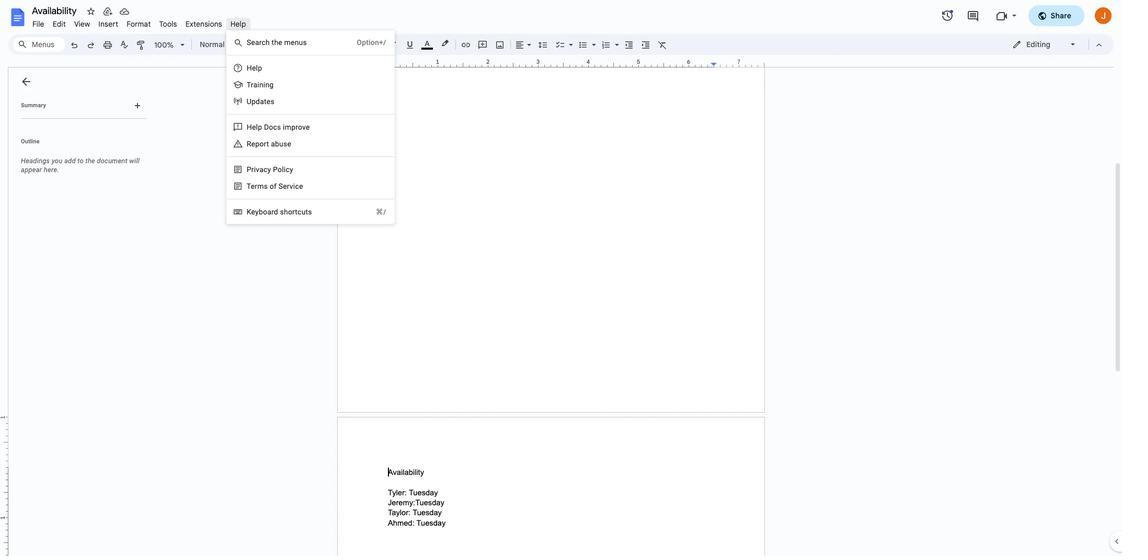 Task type: describe. For each thing, give the bounding box(es) containing it.
report
[[247, 140, 269, 148]]

report abuse a element
[[247, 140, 295, 148]]

Star checkbox
[[84, 4, 98, 19]]

s
[[264, 182, 268, 190]]

will
[[129, 157, 140, 165]]

document outline element
[[8, 67, 151, 556]]

tools
[[159, 19, 177, 29]]

format menu item
[[123, 18, 155, 30]]

help for help
[[231, 19, 246, 29]]

search
[[247, 38, 270, 47]]

appear
[[21, 166, 42, 174]]

view
[[74, 19, 90, 29]]

headings you add to the document will appear here.
[[21, 157, 140, 174]]

Menus field
[[13, 37, 65, 52]]

t raining
[[247, 81, 274, 89]]

outline heading
[[8, 138, 151, 152]]

u pdates
[[247, 97, 275, 106]]

editing button
[[1006, 37, 1085, 52]]

docs
[[264, 123, 281, 131]]

extensions menu item
[[181, 18, 226, 30]]

menu bar inside menu bar banner
[[28, 14, 250, 31]]

p
[[247, 165, 252, 174]]

top margin image
[[0, 418, 8, 470]]

application containing share
[[0, 0, 1123, 556]]

pdates
[[252, 97, 275, 106]]

insert image image
[[494, 37, 506, 52]]

rivacy
[[252, 165, 271, 174]]

terms of service s element
[[247, 182, 306, 190]]

service
[[279, 182, 303, 190]]

normal text
[[200, 40, 240, 49]]

here.
[[44, 166, 59, 174]]

tools menu item
[[155, 18, 181, 30]]

p rivacy policy
[[247, 165, 293, 174]]

k
[[247, 208, 251, 216]]

k eyboard shortcuts
[[247, 208, 312, 216]]

imp
[[283, 123, 296, 131]]

help h element
[[247, 64, 265, 72]]

t
[[247, 81, 251, 89]]

the inside headings you add to the document will appear here.
[[85, 157, 95, 165]]

headings
[[21, 157, 50, 165]]

privacy policy p element
[[247, 165, 297, 174]]

summary
[[21, 102, 46, 109]]

main toolbar
[[65, 0, 671, 494]]

⌘slash element
[[364, 207, 387, 217]]

Zoom text field
[[152, 38, 177, 52]]



Task type: locate. For each thing, give the bounding box(es) containing it.
term
[[247, 182, 264, 190]]

1 vertical spatial help
[[247, 123, 262, 131]]

right margin image
[[712, 59, 764, 67]]

the left m
[[272, 38, 282, 47]]

file
[[32, 19, 44, 29]]

menu bar banner
[[0, 0, 1123, 556]]

application
[[0, 0, 1123, 556]]

insert menu item
[[94, 18, 123, 30]]

training t element
[[247, 81, 277, 89]]

updates u element
[[247, 97, 278, 106]]

1 horizontal spatial help
[[247, 123, 262, 131]]

report a buse
[[247, 140, 291, 148]]

menu containing search the
[[226, 30, 395, 224]]

edit
[[53, 19, 66, 29]]

u
[[247, 97, 252, 106]]

extensions
[[186, 19, 222, 29]]

menu
[[226, 30, 395, 224]]

help menu item
[[226, 18, 250, 30]]

outline
[[21, 138, 40, 145]]

normal
[[200, 40, 225, 49]]

r
[[296, 123, 298, 131]]

ove
[[298, 123, 310, 131]]

a
[[271, 140, 275, 148]]

help up report
[[247, 123, 262, 131]]

menu inside application
[[226, 30, 395, 224]]

search the menus m element
[[247, 38, 310, 47]]

help
[[231, 19, 246, 29], [247, 123, 262, 131]]

⌘/
[[376, 208, 387, 216]]

help inside menu item
[[231, 19, 246, 29]]

eyboard
[[251, 208, 278, 216]]

edit menu item
[[48, 18, 70, 30]]

insert
[[99, 19, 118, 29]]

help for help docs imp r ove
[[247, 123, 262, 131]]

0 vertical spatial help
[[231, 19, 246, 29]]

0 horizontal spatial help
[[231, 19, 246, 29]]

you
[[52, 157, 63, 165]]

menu bar
[[28, 14, 250, 31]]

styles list. normal text selected. option
[[200, 37, 242, 52]]

text
[[227, 40, 240, 49]]

Rename text field
[[28, 4, 83, 17]]

0 horizontal spatial the
[[85, 157, 95, 165]]

search the m enus
[[247, 38, 307, 47]]

help up text
[[231, 19, 246, 29]]

summary heading
[[21, 102, 46, 110]]

shortcuts
[[280, 208, 312, 216]]

of
[[270, 182, 277, 190]]

h
[[247, 64, 252, 72]]

the
[[272, 38, 282, 47], [85, 157, 95, 165]]

h elp
[[247, 64, 262, 72]]

keyboard shortcuts k element
[[247, 208, 315, 216]]

option+slash element
[[344, 37, 387, 48]]

format
[[127, 19, 151, 29]]

file menu item
[[28, 18, 48, 30]]

to
[[78, 157, 84, 165]]

mode and view toolbar
[[1005, 34, 1108, 55]]

checklist menu image
[[567, 38, 573, 41]]

option+/
[[357, 38, 387, 47]]

text color image
[[422, 37, 433, 50]]

buse
[[275, 140, 291, 148]]

help docs imp r ove
[[247, 123, 310, 131]]

1 horizontal spatial the
[[272, 38, 282, 47]]

document
[[97, 157, 128, 165]]

line & paragraph spacing image
[[537, 37, 549, 52]]

menu bar containing file
[[28, 14, 250, 31]]

term s of service
[[247, 182, 303, 190]]

highlight color image
[[439, 37, 451, 50]]

add
[[64, 157, 76, 165]]

share button
[[1029, 5, 1085, 26]]

share
[[1051, 11, 1072, 20]]

enus
[[291, 38, 307, 47]]

editing
[[1027, 40, 1051, 49]]

policy
[[273, 165, 293, 174]]

Zoom field
[[150, 37, 189, 53]]

0 vertical spatial the
[[272, 38, 282, 47]]

1 vertical spatial the
[[85, 157, 95, 165]]

view menu item
[[70, 18, 94, 30]]

the inside menu
[[272, 38, 282, 47]]

help docs improve r element
[[247, 123, 313, 131]]

the right the to
[[85, 157, 95, 165]]

raining
[[251, 81, 274, 89]]

m
[[284, 38, 291, 47]]

elp
[[252, 64, 262, 72]]



Task type: vqa. For each thing, say whether or not it's contained in the screenshot.
Position tab
no



